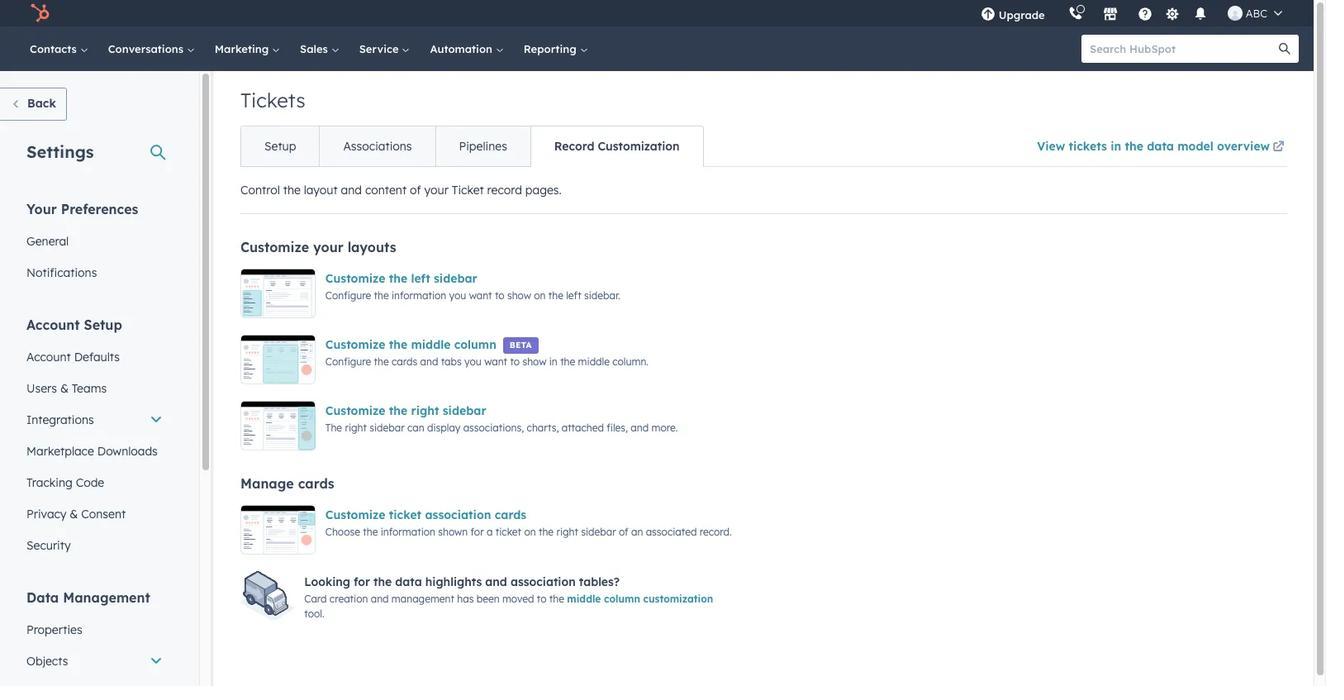 Task type: vqa. For each thing, say whether or not it's contained in the screenshot.
left Deals
no



Task type: locate. For each thing, give the bounding box(es) containing it.
0 horizontal spatial column
[[454, 337, 497, 352]]

column up configure the cards and tabs you want to show in the middle column.
[[454, 337, 497, 352]]

abc
[[1246, 7, 1268, 20]]

0 vertical spatial in
[[1111, 139, 1122, 154]]

1 configure from the top
[[326, 289, 371, 302]]

1 horizontal spatial for
[[471, 526, 484, 538]]

1 horizontal spatial data
[[1147, 139, 1175, 154]]

1 vertical spatial association
[[511, 575, 576, 590]]

0 horizontal spatial ticket
[[389, 508, 422, 522]]

1 account from the top
[[26, 317, 80, 333]]

2 vertical spatial right
[[557, 526, 579, 538]]

cards up looking for the data highlights and association tables? card creation and management has been moved to the middle column customization tool.
[[495, 508, 527, 522]]

conversations
[[108, 42, 187, 55]]

brad klo image
[[1228, 6, 1243, 21]]

data inside looking for the data highlights and association tables? card creation and management has been moved to the middle column customization tool.
[[395, 575, 422, 590]]

ticket
[[389, 508, 422, 522], [496, 526, 522, 538]]

calling icon image
[[1069, 7, 1083, 21]]

information inside customize ticket association cards choose the information shown for a ticket on the right sidebar of an associated record.
[[381, 526, 436, 538]]

customize down control
[[241, 239, 309, 255]]

help button
[[1131, 0, 1159, 26]]

to inside customize the left sidebar configure the information you want to show on the left sidebar.
[[495, 289, 505, 302]]

marketplace downloads link
[[17, 436, 173, 467]]

of left an
[[619, 526, 629, 538]]

and left tabs
[[420, 355, 438, 368]]

customize up the
[[326, 403, 386, 418]]

0 vertical spatial you
[[449, 289, 466, 302]]

1 vertical spatial right
[[345, 422, 367, 434]]

show up beta
[[507, 289, 531, 302]]

right left an
[[557, 526, 579, 538]]

and inside customize the right sidebar the right sidebar can display associations, charts, attached files, and more.
[[631, 422, 649, 434]]

2 vertical spatial to
[[537, 593, 547, 605]]

security
[[26, 538, 71, 553]]

customize inside customize the right sidebar the right sidebar can display associations, charts, attached files, and more.
[[326, 403, 386, 418]]

management
[[392, 593, 455, 605]]

downloads
[[97, 444, 158, 459]]

configure down layouts
[[326, 289, 371, 302]]

your left ticket
[[424, 183, 449, 198]]

control the layout and content of your ticket record pages.
[[241, 183, 562, 198]]

show
[[507, 289, 531, 302], [523, 355, 547, 368]]

menu containing abc
[[969, 0, 1294, 26]]

customize up choose
[[326, 508, 386, 522]]

account defaults
[[26, 350, 120, 365]]

your left layouts
[[313, 239, 344, 255]]

middle down the 'tables?'
[[567, 593, 601, 605]]

show inside customize the left sidebar configure the information you want to show on the left sidebar.
[[507, 289, 531, 302]]

information down customize the left sidebar button
[[392, 289, 447, 302]]

you right tabs
[[465, 355, 482, 368]]

in right tickets on the top of page
[[1111, 139, 1122, 154]]

sidebar down customize the right sidebar button
[[370, 422, 405, 434]]

view tickets in the data model overview link
[[1038, 128, 1288, 166]]

0 horizontal spatial of
[[410, 183, 421, 198]]

back
[[27, 96, 56, 111]]

can
[[408, 422, 425, 434]]

0 vertical spatial ticket
[[389, 508, 422, 522]]

2 configure from the top
[[326, 355, 371, 368]]

consent
[[81, 507, 126, 522]]

1 vertical spatial configure
[[326, 355, 371, 368]]

right right the
[[345, 422, 367, 434]]

notifications image
[[1193, 7, 1208, 22]]

layouts
[[348, 239, 396, 255]]

choose
[[326, 526, 360, 538]]

0 vertical spatial information
[[392, 289, 447, 302]]

settings image
[[1166, 7, 1181, 22]]

middle left 'column.'
[[578, 355, 610, 368]]

of right content
[[410, 183, 421, 198]]

customize inside customize ticket association cards choose the information shown for a ticket on the right sidebar of an associated record.
[[326, 508, 386, 522]]

1 vertical spatial cards
[[298, 475, 334, 492]]

want
[[469, 289, 492, 302], [485, 355, 508, 368]]

tickets
[[241, 88, 306, 112]]

link opens in a new window image
[[1273, 141, 1285, 154]]

column down the 'tables?'
[[604, 593, 640, 605]]

configure inside customize the left sidebar configure the information you want to show on the left sidebar.
[[326, 289, 371, 302]]

in up charts,
[[549, 355, 558, 368]]

to down beta
[[510, 355, 520, 368]]

1 vertical spatial of
[[619, 526, 629, 538]]

automation link
[[420, 26, 514, 71]]

0 vertical spatial your
[[424, 183, 449, 198]]

information inside customize the left sidebar configure the information you want to show on the left sidebar.
[[392, 289, 447, 302]]

privacy & consent link
[[17, 498, 173, 530]]

hubspot image
[[30, 3, 50, 23]]

0 horizontal spatial for
[[354, 575, 370, 590]]

0 vertical spatial data
[[1147, 139, 1175, 154]]

data up management
[[395, 575, 422, 590]]

hubspot link
[[20, 3, 62, 23]]

users
[[26, 381, 57, 396]]

on inside customize the left sidebar configure the information you want to show on the left sidebar.
[[534, 289, 546, 302]]

1 horizontal spatial setup
[[265, 139, 296, 154]]

the
[[1125, 139, 1144, 154], [283, 183, 301, 198], [389, 271, 408, 286], [374, 289, 389, 302], [549, 289, 564, 302], [389, 337, 408, 352], [374, 355, 389, 368], [561, 355, 576, 368], [389, 403, 408, 418], [363, 526, 378, 538], [539, 526, 554, 538], [374, 575, 392, 590], [550, 593, 565, 605]]

middle column customization button
[[567, 593, 714, 605]]

the
[[326, 422, 342, 434]]

to right moved
[[537, 593, 547, 605]]

setup up defaults
[[84, 317, 122, 333]]

0 horizontal spatial association
[[425, 508, 491, 522]]

settings link
[[1163, 5, 1183, 22]]

right inside customize ticket association cards choose the information shown for a ticket on the right sidebar of an associated record.
[[557, 526, 579, 538]]

2 vertical spatial cards
[[495, 508, 527, 522]]

1 vertical spatial for
[[354, 575, 370, 590]]

customize for customize the right sidebar the right sidebar can display associations, charts, attached files, and more.
[[326, 403, 386, 418]]

overview
[[1218, 139, 1270, 154]]

on for manage cards
[[524, 526, 536, 538]]

0 vertical spatial of
[[410, 183, 421, 198]]

0 vertical spatial configure
[[326, 289, 371, 302]]

association
[[425, 508, 491, 522], [511, 575, 576, 590]]

account up the users
[[26, 350, 71, 365]]

you
[[449, 289, 466, 302], [465, 355, 482, 368]]

0 horizontal spatial setup
[[84, 317, 122, 333]]

1 vertical spatial data
[[395, 575, 422, 590]]

sidebar left an
[[581, 526, 616, 538]]

tracking code
[[26, 475, 104, 490]]

customize the right sidebar button
[[326, 401, 486, 421]]

information down customize ticket association cards button
[[381, 526, 436, 538]]

0 horizontal spatial left
[[411, 271, 430, 286]]

& right the users
[[60, 381, 69, 396]]

card
[[304, 593, 327, 605]]

configure down customize the middle column
[[326, 355, 371, 368]]

has
[[457, 593, 474, 605]]

0 vertical spatial show
[[507, 289, 531, 302]]

account up account defaults
[[26, 317, 80, 333]]

1 horizontal spatial column
[[604, 593, 640, 605]]

customize inside customize the left sidebar configure the information you want to show on the left sidebar.
[[326, 271, 386, 286]]

Search HubSpot search field
[[1082, 35, 1285, 63]]

middle
[[411, 337, 451, 352], [578, 355, 610, 368], [567, 593, 601, 605]]

1 horizontal spatial of
[[619, 526, 629, 538]]

1 horizontal spatial cards
[[392, 355, 418, 368]]

to
[[495, 289, 505, 302], [510, 355, 520, 368], [537, 593, 547, 605]]

0 vertical spatial on
[[534, 289, 546, 302]]

0 horizontal spatial cards
[[298, 475, 334, 492]]

1 horizontal spatial association
[[511, 575, 576, 590]]

0 vertical spatial want
[[469, 289, 492, 302]]

want right tabs
[[485, 355, 508, 368]]

settings
[[26, 141, 94, 162]]

1 vertical spatial &
[[70, 507, 78, 522]]

2 horizontal spatial cards
[[495, 508, 527, 522]]

customize ticket association cards button
[[326, 505, 527, 525]]

setup down tickets at the left top of page
[[265, 139, 296, 154]]

right
[[411, 403, 439, 418], [345, 422, 367, 434], [557, 526, 579, 538]]

you down customize the left sidebar button
[[449, 289, 466, 302]]

1 vertical spatial column
[[604, 593, 640, 605]]

for inside customize ticket association cards choose the information shown for a ticket on the right sidebar of an associated record.
[[471, 526, 484, 538]]

column inside looking for the data highlights and association tables? card creation and management has been moved to the middle column customization tool.
[[604, 593, 640, 605]]

0 horizontal spatial to
[[495, 289, 505, 302]]

show down beta
[[523, 355, 547, 368]]

left up customize the middle column
[[411, 271, 430, 286]]

sidebar up customize the middle column
[[434, 271, 478, 286]]

customize the right sidebar the right sidebar can display associations, charts, attached files, and more.
[[326, 403, 678, 434]]

pipelines link
[[435, 126, 531, 166]]

want up configure the cards and tabs you want to show in the middle column.
[[469, 289, 492, 302]]

cards down customize the middle column
[[392, 355, 418, 368]]

1 vertical spatial your
[[313, 239, 344, 255]]

sidebar inside customize the left sidebar configure the information you want to show on the left sidebar.
[[434, 271, 478, 286]]

customize for customize the middle column
[[326, 337, 386, 352]]

1 horizontal spatial left
[[566, 289, 582, 302]]

for left a
[[471, 526, 484, 538]]

0 vertical spatial cards
[[392, 355, 418, 368]]

tool.
[[304, 608, 325, 620]]

on left the sidebar.
[[534, 289, 546, 302]]

1 vertical spatial account
[[26, 350, 71, 365]]

customize the middle column
[[326, 337, 497, 352]]

customize down layouts
[[326, 271, 386, 286]]

customize down customize the left sidebar button
[[326, 337, 386, 352]]

2 horizontal spatial right
[[557, 526, 579, 538]]

account setup element
[[17, 316, 173, 561]]

for
[[471, 526, 484, 538], [354, 575, 370, 590]]

cards right manage
[[298, 475, 334, 492]]

right up can
[[411, 403, 439, 418]]

1 horizontal spatial &
[[70, 507, 78, 522]]

0 horizontal spatial &
[[60, 381, 69, 396]]

marketplaces image
[[1103, 7, 1118, 22]]

0 horizontal spatial data
[[395, 575, 422, 590]]

1 vertical spatial want
[[485, 355, 508, 368]]

association up moved
[[511, 575, 576, 590]]

properties link
[[17, 614, 173, 646]]

0 vertical spatial to
[[495, 289, 505, 302]]

on
[[534, 289, 546, 302], [524, 526, 536, 538]]

1 vertical spatial middle
[[578, 355, 610, 368]]

data left model
[[1147, 139, 1175, 154]]

association up shown
[[425, 508, 491, 522]]

manage
[[241, 475, 294, 492]]

configure
[[326, 289, 371, 302], [326, 355, 371, 368]]

0 vertical spatial setup
[[265, 139, 296, 154]]

associated
[[646, 526, 697, 538]]

on right a
[[524, 526, 536, 538]]

1 vertical spatial in
[[549, 355, 558, 368]]

content
[[365, 183, 407, 198]]

marketing
[[215, 42, 272, 55]]

upgrade image
[[981, 7, 996, 22]]

to up configure the cards and tabs you want to show in the middle column.
[[495, 289, 505, 302]]

middle inside looking for the data highlights and association tables? card creation and management has been moved to the middle column customization tool.
[[567, 593, 601, 605]]

&
[[60, 381, 69, 396], [70, 507, 78, 522]]

account inside account defaults 'link'
[[26, 350, 71, 365]]

2 horizontal spatial to
[[537, 593, 547, 605]]

0 vertical spatial account
[[26, 317, 80, 333]]

1 vertical spatial setup
[[84, 317, 122, 333]]

menu
[[969, 0, 1294, 26]]

privacy
[[26, 507, 66, 522]]

service link
[[349, 26, 420, 71]]

manage cards
[[241, 475, 334, 492]]

for up creation
[[354, 575, 370, 590]]

0 horizontal spatial right
[[345, 422, 367, 434]]

middle up tabs
[[411, 337, 451, 352]]

2 vertical spatial middle
[[567, 593, 601, 605]]

0 vertical spatial &
[[60, 381, 69, 396]]

tickets
[[1069, 139, 1108, 154]]

and right files,
[[631, 422, 649, 434]]

0 vertical spatial association
[[425, 508, 491, 522]]

navigation
[[241, 126, 704, 167]]

1 vertical spatial on
[[524, 526, 536, 538]]

1 vertical spatial information
[[381, 526, 436, 538]]

and
[[341, 183, 362, 198], [420, 355, 438, 368], [631, 422, 649, 434], [485, 575, 507, 590], [371, 593, 389, 605]]

record
[[487, 183, 522, 198]]

notifications
[[26, 265, 97, 280]]

0 vertical spatial right
[[411, 403, 439, 418]]

1 vertical spatial left
[[566, 289, 582, 302]]

properties
[[26, 622, 82, 637]]

& right privacy on the bottom of the page
[[70, 507, 78, 522]]

2 account from the top
[[26, 350, 71, 365]]

1 vertical spatial ticket
[[496, 526, 522, 538]]

sidebar up display
[[443, 403, 486, 418]]

left left the sidebar.
[[566, 289, 582, 302]]

on inside customize ticket association cards choose the information shown for a ticket on the right sidebar of an associated record.
[[524, 526, 536, 538]]

customize the left sidebar button
[[326, 269, 478, 288]]

1 vertical spatial to
[[510, 355, 520, 368]]

0 vertical spatial for
[[471, 526, 484, 538]]



Task type: describe. For each thing, give the bounding box(es) containing it.
notifications button
[[1187, 0, 1215, 26]]

account for account defaults
[[26, 350, 71, 365]]

1 horizontal spatial your
[[424, 183, 449, 198]]

pages.
[[526, 183, 562, 198]]

notifications link
[[17, 257, 173, 288]]

more.
[[652, 422, 678, 434]]

marketplace
[[26, 444, 94, 459]]

1 vertical spatial show
[[523, 355, 547, 368]]

users & teams link
[[17, 373, 173, 404]]

marketplaces button
[[1093, 0, 1128, 26]]

association inside looking for the data highlights and association tables? card creation and management has been moved to the middle column customization tool.
[[511, 575, 576, 590]]

association inside customize ticket association cards choose the information shown for a ticket on the right sidebar of an associated record.
[[425, 508, 491, 522]]

on for customize your layouts
[[534, 289, 546, 302]]

looking for the data highlights and association tables? card creation and management has been moved to the middle column customization tool.
[[304, 575, 714, 620]]

back link
[[0, 88, 67, 121]]

1 horizontal spatial to
[[510, 355, 520, 368]]

contacts
[[30, 42, 80, 55]]

files,
[[607, 422, 628, 434]]

0 vertical spatial column
[[454, 337, 497, 352]]

account defaults link
[[17, 341, 173, 373]]

view tickets in the data model overview
[[1038, 139, 1270, 154]]

associations
[[343, 139, 412, 154]]

setup inside navigation
[[265, 139, 296, 154]]

search button
[[1271, 35, 1299, 63]]

customize ticket association cards choose the information shown for a ticket on the right sidebar of an associated record.
[[326, 508, 732, 538]]

moved
[[503, 593, 534, 605]]

search image
[[1280, 43, 1291, 55]]

display
[[427, 422, 461, 434]]

tabs
[[441, 355, 462, 368]]

information for customize your layouts
[[392, 289, 447, 302]]

customize for customize your layouts
[[241, 239, 309, 255]]

been
[[477, 593, 500, 605]]

to inside looking for the data highlights and association tables? card creation and management has been moved to the middle column customization tool.
[[537, 593, 547, 605]]

1 vertical spatial you
[[465, 355, 482, 368]]

upgrade
[[999, 8, 1045, 21]]

associations link
[[319, 126, 435, 166]]

the inside customize the right sidebar the right sidebar can display associations, charts, attached files, and more.
[[389, 403, 408, 418]]

service
[[359, 42, 402, 55]]

account setup
[[26, 317, 122, 333]]

pipelines
[[459, 139, 507, 154]]

a
[[487, 526, 493, 538]]

record
[[555, 139, 595, 154]]

1 horizontal spatial right
[[411, 403, 439, 418]]

record customization link
[[531, 126, 703, 166]]

objects
[[26, 654, 68, 669]]

help image
[[1138, 7, 1153, 22]]

0 vertical spatial middle
[[411, 337, 451, 352]]

tracking code link
[[17, 467, 173, 498]]

1 horizontal spatial in
[[1111, 139, 1122, 154]]

privacy & consent
[[26, 507, 126, 522]]

control
[[241, 183, 280, 198]]

marketplace downloads
[[26, 444, 158, 459]]

ticket
[[452, 183, 484, 198]]

and right layout
[[341, 183, 362, 198]]

sales
[[300, 42, 331, 55]]

account for account setup
[[26, 317, 80, 333]]

abc button
[[1218, 0, 1293, 26]]

marketing link
[[205, 26, 290, 71]]

data
[[26, 589, 59, 606]]

navigation containing setup
[[241, 126, 704, 167]]

an
[[631, 526, 643, 538]]

general
[[26, 234, 69, 249]]

record customization
[[555, 139, 680, 154]]

conversations link
[[98, 26, 205, 71]]

0 horizontal spatial your
[[313, 239, 344, 255]]

highlights
[[426, 575, 482, 590]]

charts,
[[527, 422, 559, 434]]

& for privacy
[[70, 507, 78, 522]]

reporting
[[524, 42, 580, 55]]

data management element
[[17, 589, 173, 686]]

general link
[[17, 226, 173, 257]]

customize the left sidebar configure the information you want to show on the left sidebar.
[[326, 271, 621, 302]]

customize for customize ticket association cards choose the information shown for a ticket on the right sidebar of an associated record.
[[326, 508, 386, 522]]

view
[[1038, 139, 1066, 154]]

link opens in a new window image
[[1273, 138, 1285, 158]]

0 horizontal spatial in
[[549, 355, 558, 368]]

looking
[[304, 575, 350, 590]]

users & teams
[[26, 381, 107, 396]]

data management
[[26, 589, 150, 606]]

cards inside customize ticket association cards choose the information shown for a ticket on the right sidebar of an associated record.
[[495, 508, 527, 522]]

attached
[[562, 422, 604, 434]]

preferences
[[61, 201, 138, 217]]

and up been
[[485, 575, 507, 590]]

model
[[1178, 139, 1214, 154]]

for inside looking for the data highlights and association tables? card creation and management has been moved to the middle column customization tool.
[[354, 575, 370, 590]]

customization
[[644, 593, 714, 605]]

you inside customize the left sidebar configure the information you want to show on the left sidebar.
[[449, 289, 466, 302]]

information for manage cards
[[381, 526, 436, 538]]

contacts link
[[20, 26, 98, 71]]

of inside customize ticket association cards choose the information shown for a ticket on the right sidebar of an associated record.
[[619, 526, 629, 538]]

teams
[[72, 381, 107, 396]]

defaults
[[74, 350, 120, 365]]

setup inside 'element'
[[84, 317, 122, 333]]

configure the cards and tabs you want to show in the middle column.
[[326, 355, 649, 368]]

sales link
[[290, 26, 349, 71]]

integrations
[[26, 412, 94, 427]]

associations,
[[463, 422, 524, 434]]

your preferences
[[26, 201, 138, 217]]

sidebar inside customize ticket association cards choose the information shown for a ticket on the right sidebar of an associated record.
[[581, 526, 616, 538]]

shown
[[438, 526, 468, 538]]

customize for customize the left sidebar configure the information you want to show on the left sidebar.
[[326, 271, 386, 286]]

calling icon button
[[1062, 2, 1090, 24]]

code
[[76, 475, 104, 490]]

security link
[[17, 530, 173, 561]]

creation
[[330, 593, 368, 605]]

& for users
[[60, 381, 69, 396]]

your
[[26, 201, 57, 217]]

1 horizontal spatial ticket
[[496, 526, 522, 538]]

0 vertical spatial left
[[411, 271, 430, 286]]

customize your layouts
[[241, 239, 396, 255]]

tables?
[[579, 575, 620, 590]]

want inside customize the left sidebar configure the information you want to show on the left sidebar.
[[469, 289, 492, 302]]

your preferences element
[[17, 200, 173, 288]]

management
[[63, 589, 150, 606]]

objects button
[[17, 646, 173, 677]]

integrations button
[[17, 404, 173, 436]]

and right creation
[[371, 593, 389, 605]]

beta
[[510, 340, 532, 351]]

record.
[[700, 526, 732, 538]]



